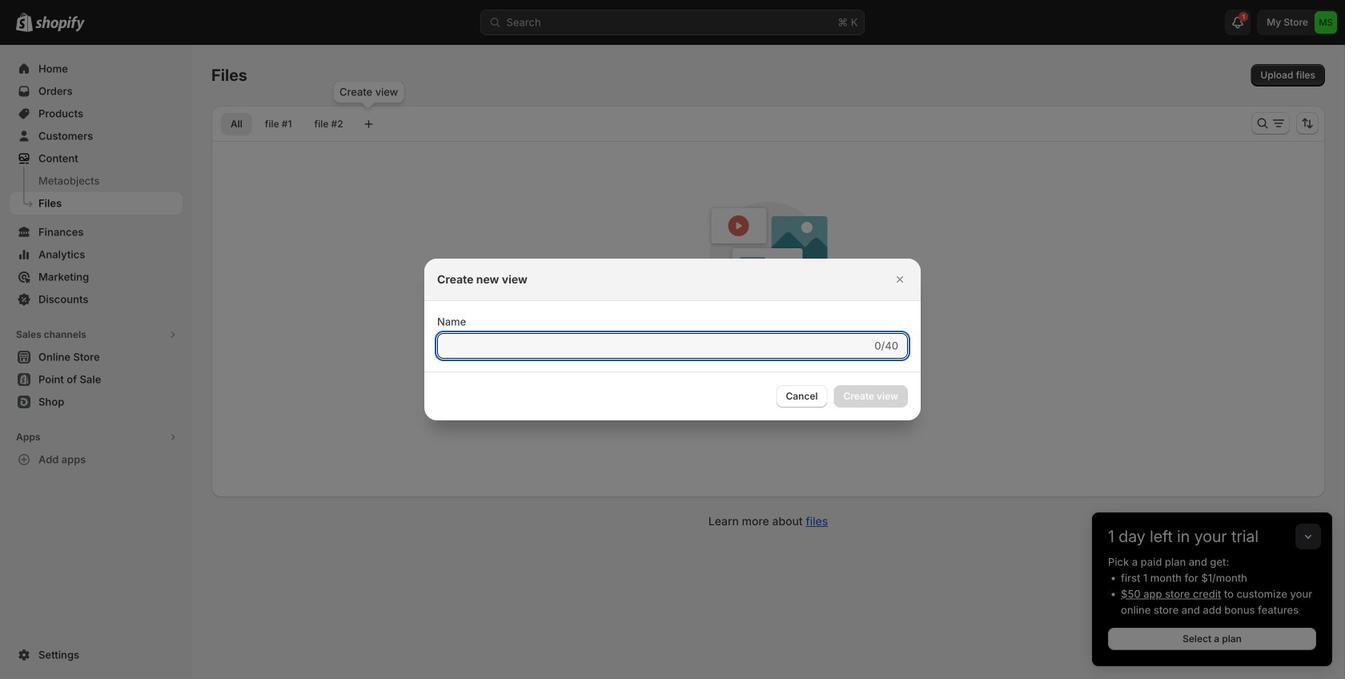 Task type: locate. For each thing, give the bounding box(es) containing it.
dialog
[[0, 259, 1345, 420]]

tab list
[[218, 112, 356, 135]]

None text field
[[437, 333, 872, 359]]

shopify image
[[35, 16, 85, 32]]



Task type: vqa. For each thing, say whether or not it's contained in the screenshot.
Mark Add sharing details as done Image
no



